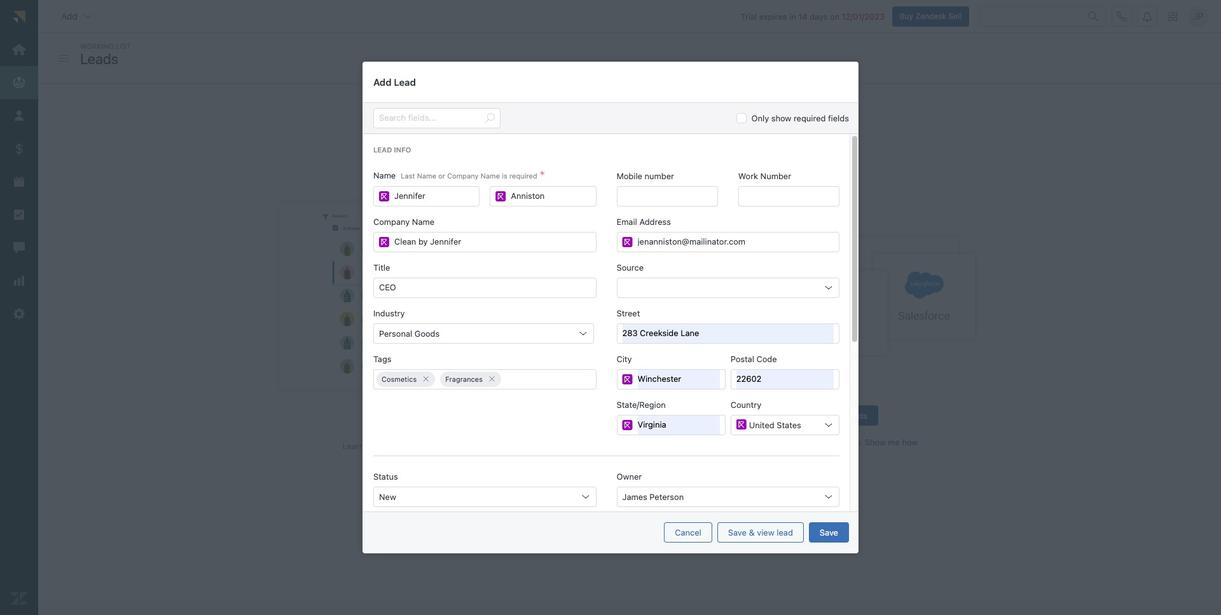 Task type: describe. For each thing, give the bounding box(es) containing it.
trial expires in 14 days on 12/01/2023
[[741, 11, 885, 21]]

lists
[[489, 138, 505, 148]]

First Name field
[[395, 187, 474, 206]]

zendesk
[[916, 11, 947, 21]]

company name
[[374, 217, 435, 227]]

Street field
[[623, 324, 834, 343]]

my
[[834, 411, 845, 421]]

country
[[731, 400, 762, 410]]

Postal Code field
[[737, 370, 834, 389]]

company inside the name last name or company name is required
[[447, 172, 479, 180]]

save for save & view lead
[[729, 528, 747, 538]]

reach fill image for country
[[623, 420, 633, 431]]

is
[[502, 172, 508, 180]]

reach fill image for company name
[[379, 237, 389, 247]]

only
[[752, 113, 769, 123]]

buy zendesk sell button
[[893, 6, 970, 26]]

personal goods button
[[374, 324, 594, 344]]

name down "first name" field
[[412, 217, 435, 227]]

1 vertical spatial learn
[[343, 442, 364, 452]]

import
[[806, 411, 831, 421]]

cancel button
[[664, 523, 713, 544]]

Last Name field
[[511, 187, 591, 206]]

about inside create targeted lead lists with access to over 20 million businesses and 395 million prospect records. or import the leads you're already working on. learn about
[[681, 151, 704, 161]]

industry
[[374, 308, 405, 319]]

number
[[645, 171, 675, 181]]

leads inside create targeted lead lists with access to over 20 million businesses and 395 million prospect records. or import the leads you're already working on. learn about
[[531, 151, 552, 161]]

or
[[439, 172, 445, 180]]

State/Region field
[[638, 416, 720, 435]]

395
[[685, 138, 700, 148]]

email
[[617, 217, 638, 227]]

learn inside create targeted lead lists with access to over 20 million businesses and 395 million prospect records. or import the leads you're already working on. learn about
[[658, 151, 679, 161]]

prospect
[[730, 138, 764, 148]]

united states
[[749, 420, 802, 431]]

working
[[611, 151, 641, 161]]

1 vertical spatial lead
[[374, 146, 392, 154]]

states
[[777, 420, 802, 431]]

on
[[830, 11, 840, 21]]

new button
[[374, 487, 597, 508]]

cancel
[[675, 528, 702, 538]]

1 horizontal spatial leads
[[804, 438, 825, 448]]

show
[[772, 113, 792, 123]]

over
[[565, 138, 581, 148]]

postal
[[731, 354, 755, 364]]

targeted
[[436, 138, 468, 148]]

on.
[[643, 151, 655, 161]]

calls image
[[1117, 11, 1128, 21]]

trial
[[741, 11, 757, 21]]

Mobile number field
[[623, 187, 713, 206]]

me
[[889, 438, 900, 448]]

last
[[401, 172, 415, 180]]

work number
[[739, 171, 792, 181]]

1 million from the left
[[596, 138, 621, 148]]

chevron down image
[[83, 11, 93, 21]]

number
[[761, 171, 792, 181]]

name left last
[[374, 170, 396, 181]]

goods
[[415, 329, 440, 339]]

access
[[525, 138, 552, 148]]

cosmetics
[[382, 376, 417, 384]]

fragrances
[[446, 376, 483, 384]]

already
[[580, 151, 608, 161]]

1 vertical spatial about
[[367, 442, 389, 452]]

add
[[768, 438, 782, 448]]

add button
[[51, 4, 103, 29]]

with
[[507, 138, 523, 148]]

import
[[812, 138, 837, 148]]

mobile
[[617, 171, 643, 181]]

list
[[116, 42, 131, 50]]

businesses
[[623, 138, 666, 148]]

records.
[[766, 138, 798, 148]]

1 vertical spatial company
[[374, 217, 410, 227]]

save button
[[809, 523, 850, 544]]

james peterson button
[[617, 487, 840, 508]]

you're
[[554, 151, 578, 161]]

reach fill image up company name on the left
[[379, 191, 389, 201]]

city
[[617, 354, 632, 364]]

show me how link
[[865, 438, 918, 449]]

jp button
[[1189, 6, 1209, 26]]

personal
[[379, 329, 413, 339]]

buy zendesk sell
[[900, 11, 962, 21]]

add for add
[[61, 11, 77, 21]]

asterisk image
[[540, 171, 545, 181]]

City field
[[638, 370, 720, 389]]



Task type: vqa. For each thing, say whether or not it's contained in the screenshot.
the bottom COMMUNITY
no



Task type: locate. For each thing, give the bounding box(es) containing it.
Work Number field
[[744, 187, 834, 206]]

1 horizontal spatial learn
[[658, 151, 679, 161]]

1 horizontal spatial save
[[820, 528, 839, 538]]

2 horizontal spatial leads
[[847, 411, 868, 421]]

reach fill image inside united states button
[[737, 420, 747, 430]]

reach fill image for email address
[[623, 237, 633, 247]]

info
[[394, 146, 411, 154]]

1 save from the left
[[729, 528, 747, 538]]

1 vertical spatial leads
[[847, 411, 868, 421]]

leads right my on the bottom of page
[[847, 411, 868, 421]]

0 horizontal spatial save
[[729, 528, 747, 538]]

lead info
[[374, 146, 411, 154]]

lead up search fields... field
[[394, 76, 416, 88]]

reach fill image down email
[[623, 237, 633, 247]]

james
[[623, 492, 648, 502]]

add inside button
[[61, 11, 77, 21]]

required up or
[[794, 113, 826, 123]]

email address
[[617, 217, 671, 227]]

lead inside save & view lead button
[[777, 528, 793, 538]]

about
[[681, 151, 704, 161], [367, 442, 389, 452]]

address
[[640, 217, 671, 227]]

save left &
[[729, 528, 747, 538]]

save right view at right bottom
[[820, 528, 839, 538]]

required
[[794, 113, 826, 123], [510, 172, 538, 180]]

street
[[617, 308, 640, 319]]

0 vertical spatial about
[[681, 151, 704, 161]]

zendesk products image
[[1169, 12, 1178, 21]]

search image
[[1089, 11, 1099, 21], [485, 113, 495, 123]]

work
[[739, 171, 759, 181]]

0 vertical spatial company
[[447, 172, 479, 180]]

learn about
[[343, 442, 391, 452]]

Company Name field
[[395, 233, 591, 252]]

about up status
[[367, 442, 389, 452]]

lead
[[394, 76, 416, 88], [374, 146, 392, 154]]

cancel image for cosmetics
[[422, 376, 430, 384]]

company right 'or'
[[447, 172, 479, 180]]

postal code
[[731, 354, 777, 364]]

lead left lists
[[471, 138, 487, 148]]

united
[[749, 420, 775, 431]]

and
[[668, 138, 683, 148]]

0 vertical spatial required
[[794, 113, 826, 123]]

leads right your on the right of page
[[804, 438, 825, 448]]

name
[[374, 170, 396, 181], [417, 172, 437, 180], [481, 172, 500, 180], [412, 217, 435, 227]]

0 horizontal spatial about
[[367, 442, 389, 452]]

code
[[757, 354, 777, 364]]

1 horizontal spatial million
[[703, 138, 728, 148]]

None field
[[507, 370, 593, 389]]

reach fill image for postal code
[[623, 375, 633, 385]]

cancel image right cosmetics
[[422, 376, 430, 384]]

create
[[408, 138, 433, 148]]

personal goods
[[379, 329, 440, 339]]

million
[[596, 138, 621, 148], [703, 138, 728, 148]]

how
[[903, 438, 918, 448]]

owner
[[617, 472, 642, 482]]

0 vertical spatial search image
[[1089, 11, 1099, 21]]

0 horizontal spatial company
[[374, 217, 410, 227]]

james peterson
[[623, 492, 684, 502]]

20
[[584, 138, 594, 148]]

1 vertical spatial add
[[374, 76, 392, 88]]

1 horizontal spatial cancel image
[[488, 376, 496, 384]]

lead inside create targeted lead lists with access to over 20 million businesses and 395 million prospect records. or import the leads you're already working on. learn about
[[471, 138, 487, 148]]

search image up lists
[[485, 113, 495, 123]]

1 vertical spatial search image
[[485, 113, 495, 123]]

0 horizontal spatial lead
[[471, 138, 487, 148]]

lead left info
[[374, 146, 392, 154]]

0 horizontal spatial leads
[[531, 151, 552, 161]]

add up search fields... field
[[374, 76, 392, 88]]

2 vertical spatial leads
[[804, 438, 825, 448]]

united states button
[[731, 415, 840, 436]]

in
[[790, 11, 797, 21]]

million up already
[[596, 138, 621, 148]]

1 horizontal spatial company
[[447, 172, 479, 180]]

sell
[[949, 11, 962, 21]]

create targeted lead lists with access to over 20 million businesses and 395 million prospect records. or import the leads you're already working on. learn about
[[408, 138, 852, 161]]

0 horizontal spatial required
[[510, 172, 538, 180]]

2 cancel image from the left
[[488, 376, 496, 384]]

company up title
[[374, 217, 410, 227]]

company
[[447, 172, 479, 180], [374, 217, 410, 227]]

import my leads
[[806, 411, 868, 421]]

0 horizontal spatial add
[[61, 11, 77, 21]]

14
[[799, 11, 808, 21]]

search image left calls image at the top right of the page
[[1089, 11, 1099, 21]]

leads
[[531, 151, 552, 161], [847, 411, 868, 421], [804, 438, 825, 448]]

1 horizontal spatial required
[[794, 113, 826, 123]]

leads down access
[[531, 151, 552, 161]]

0 vertical spatial leads
[[531, 151, 552, 161]]

0 vertical spatial lead
[[471, 138, 487, 148]]

fields
[[829, 113, 850, 123]]

1 vertical spatial required
[[510, 172, 538, 180]]

0 horizontal spatial cancel image
[[422, 376, 430, 384]]

days
[[810, 11, 828, 21]]

save & view lead
[[729, 528, 793, 538]]

Title field
[[379, 278, 591, 298]]

the
[[840, 138, 852, 148]]

status
[[374, 472, 398, 482]]

buy
[[900, 11, 914, 21]]

cancel image right fragrances
[[488, 376, 496, 384]]

your
[[785, 438, 802, 448]]

save for save
[[820, 528, 839, 538]]

0 vertical spatial add
[[61, 11, 77, 21]]

1 horizontal spatial lead
[[394, 76, 416, 88]]

1 vertical spatial lead
[[777, 528, 793, 538]]

show
[[865, 438, 886, 448]]

1 horizontal spatial lead
[[777, 528, 793, 538]]

leads
[[80, 50, 118, 67]]

save
[[729, 528, 747, 538], [820, 528, 839, 538]]

2 save from the left
[[820, 528, 839, 538]]

title
[[374, 263, 390, 273]]

to
[[555, 138, 562, 148]]

1 horizontal spatial about
[[681, 151, 704, 161]]

0 horizontal spatial learn
[[343, 442, 364, 452]]

reach fill image down is
[[496, 191, 506, 201]]

working
[[80, 42, 114, 50]]

add for add lead
[[374, 76, 392, 88]]

name last name or company name is required
[[374, 170, 538, 181]]

0 vertical spatial lead
[[394, 76, 416, 88]]

add left chevron down icon
[[61, 11, 77, 21]]

jp
[[1194, 11, 1204, 22]]

reach fill image up title
[[379, 237, 389, 247]]

tags
[[374, 354, 392, 364]]

add
[[61, 11, 77, 21], [374, 76, 392, 88]]

0 horizontal spatial search image
[[485, 113, 495, 123]]

1 cancel image from the left
[[422, 376, 430, 384]]

lead right view at right bottom
[[777, 528, 793, 538]]

peterson
[[650, 492, 684, 502]]

cancel image for fragrances
[[488, 376, 496, 384]]

name left is
[[481, 172, 500, 180]]

required inside the name last name or company name is required
[[510, 172, 538, 180]]

or
[[801, 138, 810, 148]]

12/01/2023
[[842, 11, 885, 21]]

expires
[[760, 11, 787, 21]]

leads inside button
[[847, 411, 868, 421]]

reach fill image down city
[[623, 375, 633, 385]]

working list leads
[[80, 42, 131, 67]]

save & view lead button
[[718, 523, 804, 544]]

view
[[757, 528, 775, 538]]

source
[[617, 263, 644, 273]]

1 horizontal spatial search image
[[1089, 11, 1099, 21]]

name left 'or'
[[417, 172, 437, 180]]

cancel image
[[422, 376, 430, 384], [488, 376, 496, 384]]

mobile number
[[617, 171, 675, 181]]

1 horizontal spatial add
[[374, 76, 392, 88]]

only show required fields
[[752, 113, 850, 123]]

reach fill image
[[379, 191, 389, 201], [379, 237, 389, 247], [623, 237, 633, 247]]

about down 395
[[681, 151, 704, 161]]

&
[[749, 528, 755, 538]]

reach fill image
[[496, 191, 506, 201], [623, 375, 633, 385], [737, 420, 747, 430], [623, 420, 633, 431]]

lead
[[471, 138, 487, 148], [777, 528, 793, 538]]

0 vertical spatial learn
[[658, 151, 679, 161]]

required right is
[[510, 172, 538, 180]]

0 horizontal spatial million
[[596, 138, 621, 148]]

reach fill image down state/region at bottom right
[[623, 420, 633, 431]]

Email Address field
[[638, 233, 834, 252]]

reach fill image for company name
[[496, 191, 506, 201]]

import my leads button
[[795, 406, 879, 426]]

million right 395
[[703, 138, 728, 148]]

zendesk image
[[11, 591, 27, 608]]

add lead
[[374, 76, 416, 88]]

or, add your leads manually. show me how
[[756, 438, 918, 448]]

2 million from the left
[[703, 138, 728, 148]]

0 horizontal spatial lead
[[374, 146, 392, 154]]

reach fill image down country
[[737, 420, 747, 430]]

bell image
[[1143, 11, 1153, 21]]

Search fields... field
[[379, 109, 480, 128]]



